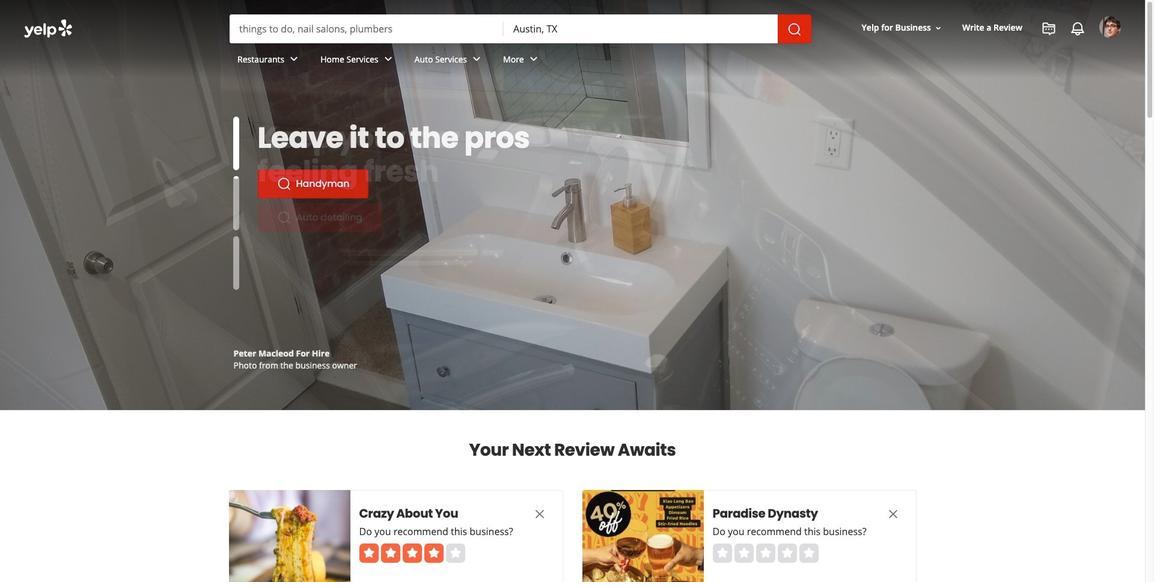 Task type: vqa. For each thing, say whether or not it's contained in the screenshot.
the right Car
no



Task type: describe. For each thing, give the bounding box(es) containing it.
select slide image
[[233, 117, 239, 170]]

(no rating) image
[[713, 544, 819, 563]]

projects image
[[1042, 22, 1057, 36]]

4 24 chevron down v2 image from the left
[[527, 52, 541, 66]]

photo of paradise dynasty image
[[582, 490, 704, 582]]

photo of crazy about you image
[[229, 490, 350, 582]]

none field address, neighborhood, city, state or zip
[[504, 14, 778, 43]]

dismiss card image
[[532, 507, 547, 521]]

24 search v2 image
[[277, 177, 291, 191]]

dismiss card image
[[886, 507, 901, 521]]

rating element
[[713, 544, 819, 563]]

user actions element
[[852, 15, 1138, 89]]

things to do, nail salons, plumbers search field
[[230, 14, 504, 43]]



Task type: locate. For each thing, give the bounding box(es) containing it.
None radio
[[713, 544, 732, 563], [735, 544, 754, 563], [756, 544, 775, 563], [799, 544, 819, 563], [713, 544, 732, 563], [735, 544, 754, 563], [756, 544, 775, 563], [799, 544, 819, 563]]

1 24 chevron down v2 image from the left
[[287, 52, 301, 66]]

business categories element
[[228, 43, 1121, 78]]

address, neighborhood, city, state or zip search field
[[504, 14, 778, 43]]

None search field
[[230, 14, 812, 43]]

1 none field from the left
[[230, 14, 504, 43]]

4 star rating image
[[359, 544, 465, 563]]

3 24 chevron down v2 image from the left
[[470, 52, 484, 66]]

james p. image
[[1100, 16, 1121, 38]]

none field things to do, nail salons, plumbers
[[230, 14, 504, 43]]

24 search v2 image
[[277, 210, 291, 225]]

2 none field from the left
[[504, 14, 778, 43]]

None radio
[[778, 544, 797, 563]]

16 chevron down v2 image
[[934, 23, 943, 33]]

None field
[[230, 14, 504, 43], [504, 14, 778, 43]]

None search field
[[0, 0, 1146, 89]]

2 24 chevron down v2 image from the left
[[381, 52, 395, 66]]

24 chevron down v2 image
[[287, 52, 301, 66], [381, 52, 395, 66], [470, 52, 484, 66], [527, 52, 541, 66]]

search image
[[788, 22, 802, 37]]

notifications image
[[1071, 22, 1085, 36]]



